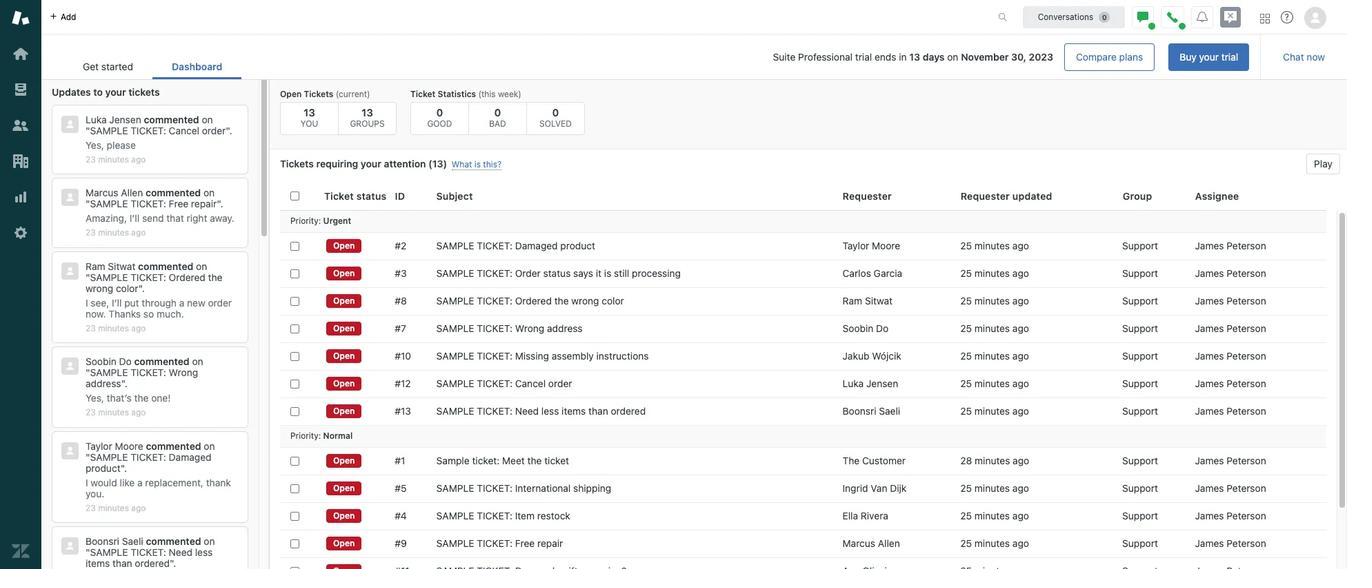Task type: vqa. For each thing, say whether or not it's contained in the screenshot.


Task type: locate. For each thing, give the bounding box(es) containing it.
" up amazing, on the top
[[86, 198, 90, 210]]

1 vertical spatial address
[[86, 378, 121, 390]]

sitwat for ram sitwat commented
[[108, 261, 135, 272]]

25 minutes ago for marcus allen
[[960, 538, 1029, 550]]

sample up sample ticket: free repair
[[436, 510, 474, 522]]

james for ram sitwat
[[1195, 295, 1224, 307]]

:
[[318, 216, 321, 226], [318, 431, 321, 442]]

11 peterson from the top
[[1227, 538, 1266, 550]]

zendesk image
[[12, 543, 30, 561]]

0 horizontal spatial sitwat
[[108, 261, 135, 272]]

23 up amazing, on the top
[[86, 155, 96, 165]]

priority for priority : normal
[[290, 431, 318, 442]]

7 25 minutes ago from the top
[[960, 406, 1029, 417]]

0 horizontal spatial wrong
[[86, 283, 113, 294]]

2 23 from the top
[[86, 228, 96, 238]]

james for the customer
[[1195, 455, 1224, 467]]

wrong inside the sample ticket: wrong address
[[169, 367, 198, 379]]

1 horizontal spatial luka
[[843, 378, 864, 390]]

9 peterson from the top
[[1227, 483, 1266, 495]]

4 james peterson from the top
[[1195, 323, 1266, 335]]

0 inside 0 solved
[[552, 106, 559, 119]]

support for jakub wójcik
[[1122, 350, 1158, 362]]

ticket: up through
[[131, 272, 166, 283]]

1 james peterson from the top
[[1195, 240, 1266, 252]]

" for soobin do commented
[[86, 367, 90, 379]]

items
[[562, 406, 586, 417], [86, 558, 110, 570]]

1 0 from the left
[[436, 106, 443, 119]]

1 vertical spatial ram
[[843, 295, 862, 307]]

0 inside 0 good
[[436, 106, 443, 119]]

address up that's
[[86, 378, 121, 390]]

soobin do commented
[[86, 356, 189, 368]]

order for sample ticket: cancel order
[[548, 378, 572, 390]]

5 james peterson from the top
[[1195, 350, 1266, 362]]

i'll
[[130, 213, 139, 224], [112, 297, 122, 309]]

so
[[143, 308, 154, 320]]

2 25 from the top
[[960, 268, 972, 279]]

need down i would like a replacement, thank you. 23 minutes ago
[[169, 547, 192, 559]]

order inside i see, i'll put through a new order now. thanks so much. 23 minutes ago
[[208, 297, 232, 309]]

11 support from the top
[[1122, 538, 1158, 550]]

get help image
[[1281, 11, 1293, 23]]

5 on " from the top
[[86, 441, 215, 463]]

tickets up 13 you
[[304, 89, 333, 99]]

1 vertical spatial sample ticket: need less items than ordered
[[86, 547, 213, 570]]

ordered inside sample ticket: need less items than ordered
[[135, 558, 170, 570]]

ordered inside sample ticket: ordered the wrong color
[[169, 272, 205, 283]]

on
[[947, 51, 959, 63], [202, 114, 213, 126], [203, 187, 215, 199], [196, 261, 207, 272], [192, 356, 203, 368], [204, 441, 215, 452], [204, 536, 215, 548]]

6 25 from the top
[[960, 378, 972, 390]]

10 25 minutes ago from the top
[[960, 538, 1029, 550]]

" down you.
[[86, 547, 90, 559]]

i left see,
[[86, 297, 88, 309]]

cancel
[[169, 125, 199, 137], [515, 378, 546, 390]]

sample ticket: international shipping link
[[436, 483, 611, 495]]

ticket up 0 good
[[410, 89, 436, 99]]

sample ticket: free repair ".
[[90, 198, 223, 210]]

23 down you.
[[86, 503, 96, 514]]

wrong up the one!
[[169, 367, 198, 379]]

status left says
[[543, 268, 571, 279]]

0 vertical spatial is
[[474, 159, 481, 170]]

yes, left please on the left of page
[[86, 139, 104, 151]]

1 horizontal spatial moore
[[872, 240, 900, 252]]

ticket: inside sample ticket: need less items than ordered
[[131, 547, 166, 559]]

allen up the send
[[121, 187, 143, 199]]

1 vertical spatial sample ticket: damaged product
[[86, 452, 211, 474]]

30,
[[1011, 51, 1027, 63]]

8 peterson from the top
[[1227, 455, 1266, 467]]

0 horizontal spatial luka
[[86, 114, 107, 126]]

sample ticket: item restock link
[[436, 510, 570, 523]]

section
[[253, 43, 1249, 71]]

1 horizontal spatial sample ticket: ordered the wrong color
[[436, 295, 624, 307]]

6 peterson from the top
[[1227, 378, 1266, 390]]

is right it
[[604, 268, 611, 279]]

i inside i see, i'll put through a new order now. thanks so much. 23 minutes ago
[[86, 297, 88, 309]]

i inside i would like a replacement, thank you. 23 minutes ago
[[86, 477, 88, 489]]

restock
[[537, 510, 570, 522]]

4 james from the top
[[1195, 323, 1224, 335]]

6 25 minutes ago from the top
[[960, 378, 1029, 390]]

1 horizontal spatial status
[[543, 268, 571, 279]]

jensen up please on the left of page
[[109, 114, 141, 126]]

25 for carlos garcia
[[960, 268, 972, 279]]

1 horizontal spatial address
[[547, 323, 583, 335]]

1 on " from the top
[[86, 114, 213, 137]]

25 for jakub wójcik
[[960, 350, 972, 362]]

peterson for ella rivera
[[1227, 510, 1266, 522]]

2 james from the top
[[1195, 268, 1224, 279]]

2 vertical spatial your
[[361, 158, 381, 170]]

than inside "grid"
[[589, 406, 608, 417]]

0 vertical spatial i
[[86, 297, 88, 309]]

1 vertical spatial marcus
[[843, 538, 875, 550]]

8 james from the top
[[1195, 455, 1224, 467]]

None checkbox
[[290, 269, 299, 278], [290, 297, 299, 306], [290, 352, 299, 361], [290, 407, 299, 416], [290, 457, 299, 466], [290, 485, 299, 494], [290, 512, 299, 521], [290, 540, 299, 549], [290, 567, 299, 570], [290, 269, 299, 278], [290, 297, 299, 306], [290, 352, 299, 361], [290, 407, 299, 416], [290, 457, 299, 466], [290, 485, 299, 494], [290, 512, 299, 521], [290, 540, 299, 549], [290, 567, 299, 570]]

cancel inside "grid"
[[515, 378, 546, 390]]

your
[[1199, 51, 1219, 63], [105, 86, 126, 98], [361, 158, 381, 170]]

add button
[[41, 0, 84, 34]]

1 peterson from the top
[[1227, 240, 1266, 252]]

1 horizontal spatial sample ticket: damaged product
[[436, 240, 595, 252]]

0 vertical spatial less
[[541, 406, 559, 417]]

a left new
[[179, 297, 184, 309]]

sample ticket: wrong address down sample ticket: ordered the wrong color link
[[436, 323, 583, 335]]

0 horizontal spatial address
[[86, 378, 121, 390]]

0 horizontal spatial saeli
[[122, 536, 143, 548]]

1 horizontal spatial color
[[602, 295, 624, 307]]

sample up see,
[[90, 272, 128, 283]]

None checkbox
[[290, 242, 299, 251], [290, 325, 299, 334], [290, 380, 299, 389], [290, 242, 299, 251], [290, 325, 299, 334], [290, 380, 299, 389]]

2 peterson from the top
[[1227, 268, 1266, 279]]

ordered up new
[[169, 272, 205, 283]]

through
[[142, 297, 177, 309]]

the left the one!
[[134, 393, 149, 404]]

25 minutes ago for taylor moore
[[960, 240, 1029, 252]]

" for marcus allen commented
[[86, 198, 90, 210]]

0
[[436, 106, 443, 119], [494, 106, 501, 119], [552, 106, 559, 119]]

priority : normal
[[290, 431, 353, 442]]

open for #13
[[333, 406, 355, 417]]

damaged
[[515, 240, 558, 252], [169, 452, 211, 463]]

put
[[124, 297, 139, 309]]

right
[[187, 213, 207, 224]]

0 vertical spatial ticket
[[410, 89, 436, 99]]

6 " from the top
[[86, 547, 90, 559]]

0 vertical spatial product
[[560, 240, 595, 252]]

0 vertical spatial jensen
[[109, 114, 141, 126]]

sample
[[90, 125, 128, 137], [90, 198, 128, 210], [436, 240, 474, 252], [436, 268, 474, 279], [90, 272, 128, 283], [436, 295, 474, 307], [436, 323, 474, 335], [436, 350, 474, 362], [90, 367, 128, 379], [436, 378, 474, 390], [436, 406, 474, 417], [90, 452, 128, 463], [436, 483, 474, 495], [436, 510, 474, 522], [436, 538, 474, 550], [90, 547, 128, 559]]

1 vertical spatial allen
[[878, 538, 900, 550]]

1 vertical spatial ordered
[[515, 295, 552, 307]]

id
[[395, 190, 405, 202]]

1 horizontal spatial taylor
[[843, 240, 869, 252]]

is left the this?
[[474, 159, 481, 170]]

#12
[[395, 378, 411, 390]]

8 james peterson from the top
[[1195, 455, 1266, 467]]

25
[[960, 240, 972, 252], [960, 268, 972, 279], [960, 295, 972, 307], [960, 323, 972, 335], [960, 350, 972, 362], [960, 378, 972, 390], [960, 406, 972, 417], [960, 483, 972, 495], [960, 510, 972, 522], [960, 538, 972, 550]]

grid
[[270, 183, 1347, 570]]

1 vertical spatial :
[[318, 431, 321, 442]]

5 james from the top
[[1195, 350, 1224, 362]]

updated
[[1013, 190, 1052, 202]]

23 inside yes, please 23 minutes ago
[[86, 155, 96, 165]]

sample ticket: order status says it is still processing link
[[436, 268, 681, 280]]

0 vertical spatial :
[[318, 216, 321, 226]]

1 vertical spatial ordered
[[135, 558, 170, 570]]

commented
[[144, 114, 199, 126], [146, 187, 201, 199], [138, 261, 193, 272], [134, 356, 189, 368], [146, 441, 201, 452], [146, 536, 201, 548]]

a inside i see, i'll put through a new order now. thanks so much. 23 minutes ago
[[179, 297, 184, 309]]

6 james peterson from the top
[[1195, 378, 1266, 390]]

10 peterson from the top
[[1227, 510, 1266, 522]]

1 horizontal spatial jensen
[[866, 378, 898, 390]]

free up that
[[169, 198, 188, 210]]

4 25 from the top
[[960, 323, 972, 335]]

bad
[[489, 119, 506, 129]]

sample ticket: wrong address up the one!
[[86, 367, 198, 390]]

1 horizontal spatial sitwat
[[865, 295, 893, 307]]

ticket for ticket statistics (this week)
[[410, 89, 436, 99]]

0 inside 0 bad
[[494, 106, 501, 119]]

marcus up amazing, on the top
[[86, 187, 118, 199]]

sample ticket: need less items than ordered down i would like a replacement, thank you. 23 minutes ago
[[86, 547, 213, 570]]

1 horizontal spatial ordered
[[611, 406, 646, 417]]

1 vertical spatial luka
[[843, 378, 864, 390]]

sample ticket: free repair
[[436, 538, 563, 550]]

minutes inside yes, please 23 minutes ago
[[98, 155, 129, 165]]

1 priority from the top
[[290, 216, 318, 226]]

still
[[614, 268, 629, 279]]

0 horizontal spatial a
[[137, 477, 143, 489]]

" up yes, please 23 minutes ago at top left
[[86, 125, 90, 137]]

1 vertical spatial saeli
[[122, 536, 143, 548]]

5 25 from the top
[[960, 350, 972, 362]]

1 25 minutes ago from the top
[[960, 240, 1029, 252]]

conversations
[[1038, 11, 1094, 22]]

ticket: inside sample ticket: damaged product
[[131, 452, 166, 463]]

2 yes, from the top
[[86, 393, 104, 404]]

taylor up carlos
[[843, 240, 869, 252]]

sample inside sample ticket: ordered the wrong color link
[[436, 295, 474, 307]]

0 vertical spatial order
[[202, 125, 226, 137]]

james peterson for the customer
[[1195, 455, 1266, 467]]

sample inside 'sample ticket: order status says it is still processing' link
[[436, 268, 474, 279]]

suite professional trial ends in 13 days on november 30, 2023
[[773, 51, 1053, 63]]

sample down subject
[[436, 240, 474, 252]]

ram for ram sitwat
[[843, 295, 862, 307]]

ticket
[[410, 89, 436, 99], [324, 190, 354, 202]]

3 0 from the left
[[552, 106, 559, 119]]

sample right #3
[[436, 268, 474, 279]]

1 horizontal spatial trial
[[1222, 51, 1238, 63]]

1 horizontal spatial ram
[[843, 295, 862, 307]]

sitwat
[[108, 261, 135, 272], [865, 295, 893, 307]]

1 horizontal spatial a
[[179, 297, 184, 309]]

2 requester from the left
[[961, 190, 1010, 202]]

free inside sample ticket: free repair link
[[515, 538, 535, 550]]

ram
[[86, 261, 105, 272], [843, 295, 862, 307]]

2 25 minutes ago from the top
[[960, 268, 1029, 279]]

3 25 minutes ago from the top
[[960, 295, 1029, 307]]

support for taylor moore
[[1122, 240, 1158, 252]]

soobin up jakub
[[843, 323, 874, 335]]

25 for luka jensen
[[960, 378, 972, 390]]

yes, inside yes, that's the one! 23 minutes ago
[[86, 393, 104, 404]]

is inside tickets requiring your attention ( 13 ) what is this?
[[474, 159, 481, 170]]

1 yes, from the top
[[86, 139, 104, 151]]

your right the buy
[[1199, 51, 1219, 63]]

support for ram sitwat
[[1122, 295, 1158, 307]]

cancel for sample ticket: cancel order ".
[[169, 125, 199, 137]]

0 vertical spatial allen
[[121, 187, 143, 199]]

requester for requester
[[843, 190, 892, 202]]

25 minutes ago for ella rivera
[[960, 510, 1029, 522]]

9 support from the top
[[1122, 483, 1158, 495]]

trial inside button
[[1222, 51, 1238, 63]]

11 james from the top
[[1195, 538, 1224, 550]]

your right to
[[105, 86, 126, 98]]

10 james peterson from the top
[[1195, 510, 1266, 522]]

support for soobin do
[[1122, 323, 1158, 335]]

ram sitwat
[[843, 295, 893, 307]]

10 james from the top
[[1195, 510, 1224, 522]]

ingrid
[[843, 483, 868, 495]]

to
[[93, 86, 103, 98]]

soobin for soobin do
[[843, 323, 874, 335]]

1 support from the top
[[1122, 240, 1158, 252]]

solved
[[540, 119, 572, 129]]

support for the customer
[[1122, 455, 1158, 467]]

1 vertical spatial product
[[86, 463, 121, 474]]

0 horizontal spatial marcus
[[86, 187, 118, 199]]

saeli for boonsri saeli commented
[[122, 536, 143, 548]]

than down boonsri saeli commented
[[112, 558, 132, 570]]

cancel for sample ticket: cancel order
[[515, 378, 546, 390]]

13 down 'open tickets (current)'
[[304, 106, 315, 119]]

11 james peterson from the top
[[1195, 538, 1266, 550]]

moore for taylor moore commented
[[115, 441, 143, 452]]

sample ticket: cancel order link
[[436, 378, 572, 390]]

on " for taylor moore
[[86, 441, 215, 463]]

4 support from the top
[[1122, 323, 1158, 335]]

5 25 minutes ago from the top
[[960, 350, 1029, 362]]

sample inside sample ticket: wrong address link
[[436, 323, 474, 335]]

organizations image
[[12, 152, 30, 170]]

3 on " from the top
[[86, 261, 207, 283]]

7 james peterson from the top
[[1195, 406, 1266, 417]]

button displays agent's chat status as online. image
[[1138, 11, 1149, 22]]

1 vertical spatial do
[[119, 356, 132, 368]]

the inside sample ticket: ordered the wrong color link
[[554, 295, 569, 307]]

2 : from the top
[[318, 431, 321, 442]]

priority left "normal"
[[290, 431, 318, 442]]

0 horizontal spatial than
[[112, 558, 132, 570]]

moore up "garcia"
[[872, 240, 900, 252]]

4 peterson from the top
[[1227, 323, 1266, 335]]

do up the wójcik
[[876, 323, 889, 335]]

9 james peterson from the top
[[1195, 483, 1266, 495]]

ordered
[[169, 272, 205, 283], [515, 295, 552, 307]]

3 23 from the top
[[86, 323, 96, 334]]

taylor for taylor moore commented
[[86, 441, 112, 452]]

0 horizontal spatial i'll
[[112, 297, 122, 309]]

minutes inside i see, i'll put through a new order now. thanks so much. 23 minutes ago
[[98, 323, 129, 334]]

on " up like
[[86, 441, 215, 463]]

25 for ram sitwat
[[960, 295, 972, 307]]

ticket: down sample ticket: meet the ticket link
[[477, 483, 513, 495]]

on for sample ticket: need less items than ordered
[[204, 536, 215, 548]]

open for #12
[[333, 379, 355, 389]]

5 support from the top
[[1122, 350, 1158, 362]]

need inside "grid"
[[515, 406, 539, 417]]

1 vertical spatial priority
[[290, 431, 318, 442]]

yes, that's the one! 23 minutes ago
[[86, 393, 171, 418]]

6 on " from the top
[[86, 536, 215, 559]]

zendesk support image
[[12, 9, 30, 27]]

1 vertical spatial cancel
[[515, 378, 546, 390]]

order
[[202, 125, 226, 137], [208, 297, 232, 309], [548, 378, 572, 390]]

jensen for luka jensen
[[866, 378, 898, 390]]

0 horizontal spatial do
[[119, 356, 132, 368]]

on for sample ticket: free repair
[[203, 187, 215, 199]]

now
[[1307, 51, 1325, 63]]

sitwat up put at the bottom left of page
[[108, 261, 135, 272]]

ticket: up the one!
[[131, 367, 166, 379]]

0 horizontal spatial sample ticket: damaged product
[[86, 452, 211, 474]]

free down item
[[515, 538, 535, 550]]

1 vertical spatial order
[[208, 297, 232, 309]]

sample ticket: need less items than ordered down sample ticket: cancel order link
[[436, 406, 646, 417]]

james for ingrid van dijk
[[1195, 483, 1224, 495]]

5 " from the top
[[86, 452, 90, 463]]

commented for soobin do
[[134, 356, 189, 368]]

3 james from the top
[[1195, 295, 1224, 307]]

james for marcus allen
[[1195, 538, 1224, 550]]

0 vertical spatial saeli
[[879, 406, 900, 417]]

1 horizontal spatial allen
[[878, 538, 900, 550]]

commented for ram sitwat
[[138, 261, 193, 272]]

sample ticket: ordered the wrong color down order
[[436, 295, 624, 307]]

open for #1
[[333, 456, 355, 466]]

1 vertical spatial wrong
[[571, 295, 599, 307]]

wrong inside sample ticket: ordered the wrong color
[[86, 283, 113, 294]]

0 horizontal spatial taylor
[[86, 441, 112, 452]]

1 vertical spatial yes,
[[86, 393, 104, 404]]

1 " from the top
[[86, 125, 90, 137]]

marcus for marcus allen commented
[[86, 187, 118, 199]]

ticket inside "grid"
[[324, 190, 354, 202]]

sample inside 'sample ticket: need less items than ordered' link
[[436, 406, 474, 417]]

1 vertical spatial i
[[86, 477, 88, 489]]

2 support from the top
[[1122, 268, 1158, 279]]

sample right the #10 on the left of the page
[[436, 350, 474, 362]]

1 25 from the top
[[960, 240, 972, 252]]

taylor for taylor moore
[[843, 240, 869, 252]]

23 down now.
[[86, 323, 96, 334]]

0 vertical spatial i'll
[[130, 213, 139, 224]]

0 horizontal spatial repair
[[191, 198, 217, 210]]

the
[[208, 272, 222, 283], [554, 295, 569, 307], [134, 393, 149, 404], [527, 455, 542, 467]]

4 " from the top
[[86, 367, 90, 379]]

soobin for soobin do commented
[[86, 356, 116, 368]]

moore for taylor moore
[[872, 240, 900, 252]]

7 peterson from the top
[[1227, 406, 1266, 417]]

1 vertical spatial a
[[137, 477, 143, 489]]

10 25 from the top
[[960, 538, 972, 550]]

section containing suite professional trial ends in
[[253, 43, 1249, 71]]

open for #7
[[333, 324, 355, 334]]

" for taylor moore commented
[[86, 452, 90, 463]]

tab list
[[63, 54, 242, 79]]

2 i from the top
[[86, 477, 88, 489]]

soobin up that's
[[86, 356, 116, 368]]

need down sample ticket: cancel order link
[[515, 406, 539, 417]]

3 peterson from the top
[[1227, 295, 1266, 307]]

do for soobin do
[[876, 323, 889, 335]]

5 23 from the top
[[86, 503, 96, 514]]

admin image
[[12, 224, 30, 242]]

carlos
[[843, 268, 871, 279]]

order down "assembly"
[[548, 378, 572, 390]]

assembly
[[552, 350, 594, 362]]

0 vertical spatial damaged
[[515, 240, 558, 252]]

damaged up replacement, on the bottom of page
[[169, 452, 211, 463]]

you.
[[86, 488, 104, 500]]

boonsri down you.
[[86, 536, 119, 548]]

13 right in
[[910, 51, 920, 63]]

jensen for luka jensen commented
[[109, 114, 141, 126]]

priority down select all tickets checkbox in the top of the page
[[290, 216, 318, 226]]

0 vertical spatial wrong
[[86, 283, 113, 294]]

1 vertical spatial ticket
[[324, 190, 354, 202]]

0 bad
[[489, 106, 506, 129]]

1 vertical spatial less
[[195, 547, 213, 559]]

started
[[101, 61, 133, 72]]

tickets
[[304, 89, 333, 99], [280, 158, 314, 170]]

7 james from the top
[[1195, 406, 1224, 417]]

color down still
[[602, 295, 624, 307]]

on up new
[[196, 261, 207, 272]]

boonsri down luka jensen
[[843, 406, 876, 417]]

ticket: up sample ticket: wrong address link at left bottom
[[477, 295, 513, 307]]

on " for ram sitwat
[[86, 261, 207, 283]]

sample right #12
[[436, 378, 474, 390]]

requester left updated
[[961, 190, 1010, 202]]

2 horizontal spatial your
[[1199, 51, 1219, 63]]

2 " from the top
[[86, 198, 90, 210]]

i left would
[[86, 477, 88, 489]]

0 vertical spatial your
[[1199, 51, 1219, 63]]

ordered down boonsri saeli commented
[[135, 558, 170, 570]]

November 30, 2023 text field
[[961, 51, 1053, 63]]

". for soobin do commented
[[121, 378, 127, 390]]

4 23 from the top
[[86, 408, 96, 418]]

product up would
[[86, 463, 121, 474]]

1 23 from the top
[[86, 155, 96, 165]]

0 vertical spatial sitwat
[[108, 261, 135, 272]]

van
[[871, 483, 887, 495]]

9 james from the top
[[1195, 483, 1224, 495]]

the down 'sample ticket: order status says it is still processing' link
[[554, 295, 569, 307]]

luka down jakub
[[843, 378, 864, 390]]

the
[[843, 455, 860, 467]]

" for ram sitwat commented
[[86, 272, 90, 283]]

1 horizontal spatial less
[[541, 406, 559, 417]]

buy your trial button
[[1169, 43, 1249, 71]]

yes, left that's
[[86, 393, 104, 404]]

sample ticket: cancel order
[[436, 378, 572, 390]]

" up yes, that's the one! 23 minutes ago
[[86, 367, 90, 379]]

0 horizontal spatial jensen
[[109, 114, 141, 126]]

2 priority from the top
[[290, 431, 318, 442]]

3 " from the top
[[86, 272, 90, 283]]

" up you.
[[86, 452, 90, 463]]

i'll inside amazing, i'll send that right away. 23 minutes ago
[[130, 213, 139, 224]]

support for marcus allen
[[1122, 538, 1158, 550]]

10 support from the top
[[1122, 510, 1158, 522]]

sample right #8
[[436, 295, 474, 307]]

2 on " from the top
[[86, 187, 215, 210]]

the right meet
[[527, 455, 542, 467]]

1 horizontal spatial free
[[515, 538, 535, 550]]

1 horizontal spatial than
[[589, 406, 608, 417]]

james peterson for jakub wójcik
[[1195, 350, 1266, 362]]

8 25 minutes ago from the top
[[960, 483, 1029, 495]]

8 25 from the top
[[960, 483, 972, 495]]

#5
[[395, 483, 407, 495]]

6 james from the top
[[1195, 378, 1224, 390]]

0 horizontal spatial moore
[[115, 441, 143, 452]]

1 horizontal spatial cancel
[[515, 378, 546, 390]]

buy
[[1180, 51, 1197, 63]]

0 vertical spatial do
[[876, 323, 889, 335]]

main element
[[0, 0, 41, 570]]

sample down sample
[[436, 483, 474, 495]]

1 : from the top
[[318, 216, 321, 226]]

sample ticket: item restock
[[436, 510, 570, 522]]

free
[[169, 198, 188, 210], [515, 538, 535, 550]]

4 25 minutes ago from the top
[[960, 323, 1029, 335]]

processing
[[632, 268, 681, 279]]

ticket: up sample ticket: ordered the wrong color link
[[477, 240, 513, 252]]

ordered down order
[[515, 295, 552, 307]]

1 james from the top
[[1195, 240, 1224, 252]]

1 horizontal spatial marcus
[[843, 538, 875, 550]]

i'll left the send
[[130, 213, 139, 224]]

repair
[[191, 198, 217, 210], [537, 538, 563, 550]]

repair down restock
[[537, 538, 563, 550]]

2 trial from the left
[[1222, 51, 1238, 63]]

0 horizontal spatial product
[[86, 463, 121, 474]]

sample inside 'sample ticket: missing assembly instructions' "link"
[[436, 350, 474, 362]]

support for boonsri saeli
[[1122, 406, 1158, 417]]

ram down carlos
[[843, 295, 862, 307]]

sample right #9
[[436, 538, 474, 550]]

1 vertical spatial jensen
[[866, 378, 898, 390]]

23 inside yes, that's the one! 23 minutes ago
[[86, 408, 96, 418]]

0 vertical spatial marcus
[[86, 187, 118, 199]]

do
[[876, 323, 889, 335], [119, 356, 132, 368]]

priority : urgent
[[290, 216, 351, 226]]

13 down the (current)
[[362, 106, 373, 119]]

0 vertical spatial status
[[357, 190, 387, 202]]

0 vertical spatial yes,
[[86, 139, 104, 151]]

meet
[[502, 455, 525, 467]]

8 support from the top
[[1122, 455, 1158, 467]]

ticket: down i would like a replacement, thank you. 23 minutes ago
[[131, 547, 166, 559]]

ordered down instructions
[[611, 406, 646, 417]]

a
[[179, 297, 184, 309], [137, 477, 143, 489]]

luka
[[86, 114, 107, 126], [843, 378, 864, 390]]

0 solved
[[540, 106, 572, 129]]

1 horizontal spatial ticket
[[410, 89, 436, 99]]

1 horizontal spatial wrong
[[571, 295, 599, 307]]

on " up the one!
[[86, 356, 203, 379]]

minutes inside amazing, i'll send that right away. 23 minutes ago
[[98, 228, 129, 238]]

order down dashboard
[[202, 125, 226, 137]]

9 25 minutes ago from the top
[[960, 510, 1029, 522]]

free for sample ticket: free repair
[[515, 538, 535, 550]]

sample inside sample ticket: free repair link
[[436, 538, 474, 550]]

1 requester from the left
[[843, 190, 892, 202]]

color up put at the bottom left of page
[[116, 283, 138, 294]]

23 inside amazing, i'll send that right away. 23 minutes ago
[[86, 228, 96, 238]]

25 minutes ago for luka jensen
[[960, 378, 1029, 390]]

yes, for yes, please
[[86, 139, 104, 151]]

taylor moore commented
[[86, 441, 201, 452]]

4 on " from the top
[[86, 356, 203, 379]]

sample inside the sample ticket: damaged product link
[[436, 240, 474, 252]]

yes, please 23 minutes ago
[[86, 139, 146, 165]]

25 minutes ago
[[960, 240, 1029, 252], [960, 268, 1029, 279], [960, 295, 1029, 307], [960, 323, 1029, 335], [960, 350, 1029, 362], [960, 378, 1029, 390], [960, 406, 1029, 417], [960, 483, 1029, 495], [960, 510, 1029, 522], [960, 538, 1029, 550]]

chat now button
[[1272, 43, 1336, 71]]

i'll inside i see, i'll put through a new order now. thanks so much. 23 minutes ago
[[112, 297, 122, 309]]

address
[[547, 323, 583, 335], [86, 378, 121, 390]]

james peterson for ingrid van dijk
[[1195, 483, 1266, 495]]

ago inside yes, please 23 minutes ago
[[131, 155, 146, 165]]

2 horizontal spatial 0
[[552, 106, 559, 119]]

james for luka jensen
[[1195, 378, 1224, 390]]

1 horizontal spatial saeli
[[879, 406, 900, 417]]

13 inside the '13 groups'
[[362, 106, 373, 119]]

i would like a replacement, thank you. 23 minutes ago
[[86, 477, 231, 514]]

2 james peterson from the top
[[1195, 268, 1266, 279]]

6 support from the top
[[1122, 378, 1158, 390]]

0 vertical spatial sample ticket: damaged product
[[436, 240, 595, 252]]

3 support from the top
[[1122, 295, 1158, 307]]

1 horizontal spatial need
[[515, 406, 539, 417]]

0 horizontal spatial allen
[[121, 187, 143, 199]]

7 25 from the top
[[960, 406, 972, 417]]

7 support from the top
[[1122, 406, 1158, 417]]

2 0 from the left
[[494, 106, 501, 119]]

23 down amazing, on the top
[[86, 228, 96, 238]]

1 i from the top
[[86, 297, 88, 309]]

0 horizontal spatial soobin
[[86, 356, 116, 368]]

a right like
[[137, 477, 143, 489]]

yes, inside yes, please 23 minutes ago
[[86, 139, 104, 151]]

now.
[[86, 308, 106, 320]]

0 horizontal spatial less
[[195, 547, 213, 559]]

0 vertical spatial ram
[[86, 261, 105, 272]]

on " up through
[[86, 261, 207, 283]]

1 vertical spatial damaged
[[169, 452, 211, 463]]

order right new
[[208, 297, 232, 309]]

taylor moore
[[843, 240, 900, 252]]

9 25 from the top
[[960, 510, 972, 522]]

saeli down luka jensen
[[879, 406, 900, 417]]

address up "assembly"
[[547, 323, 583, 335]]

wrong down says
[[571, 295, 599, 307]]

says
[[573, 268, 593, 279]]

5 peterson from the top
[[1227, 350, 1266, 362]]

1 trial from the left
[[855, 51, 872, 63]]

0 vertical spatial need
[[515, 406, 539, 417]]

get started tab
[[63, 54, 152, 79]]

than
[[589, 406, 608, 417], [112, 558, 132, 570]]

sample ticket: damaged product up order
[[436, 240, 595, 252]]

much.
[[157, 308, 184, 320]]

1 vertical spatial i'll
[[112, 297, 122, 309]]

1 horizontal spatial i'll
[[130, 213, 139, 224]]

1 horizontal spatial 0
[[494, 106, 501, 119]]

3 25 from the top
[[960, 295, 972, 307]]

3 james peterson from the top
[[1195, 295, 1266, 307]]

minutes
[[98, 155, 129, 165], [98, 228, 129, 238], [975, 240, 1010, 252], [975, 268, 1010, 279], [975, 295, 1010, 307], [975, 323, 1010, 335], [98, 323, 129, 334], [975, 350, 1010, 362], [975, 378, 1010, 390], [975, 406, 1010, 417], [98, 408, 129, 418], [975, 455, 1010, 467], [975, 483, 1010, 495], [98, 503, 129, 514], [975, 510, 1010, 522], [975, 538, 1010, 550]]

trial for your
[[1222, 51, 1238, 63]]

0 horizontal spatial wrong
[[169, 367, 198, 379]]



Task type: describe. For each thing, give the bounding box(es) containing it.
saeli for boonsri saeli
[[879, 406, 900, 417]]

your inside button
[[1199, 51, 1219, 63]]

ticket: up the send
[[131, 198, 166, 210]]

ticket: down sample ticket: ordered the wrong color link
[[477, 323, 513, 335]]

1 vertical spatial sample ticket: ordered the wrong color
[[436, 295, 624, 307]]

13 inside 13 you
[[304, 106, 315, 119]]

25 minutes ago for carlos garcia
[[960, 268, 1029, 279]]

1 horizontal spatial sample ticket: wrong address
[[436, 323, 583, 335]]

1 vertical spatial tickets
[[280, 158, 314, 170]]

boonsri saeli
[[843, 406, 900, 417]]

open for #5
[[333, 484, 355, 494]]

groups
[[350, 119, 385, 129]]

the inside yes, that's the one! 23 minutes ago
[[134, 393, 149, 404]]

commented for marcus allen
[[146, 187, 201, 199]]

the customer
[[843, 455, 906, 467]]

subject
[[436, 190, 473, 202]]

marcus allen commented
[[86, 187, 201, 199]]

marcus for marcus allen
[[843, 538, 875, 550]]

updates
[[52, 86, 91, 98]]

requiring
[[316, 158, 358, 170]]

25 for boonsri saeli
[[960, 406, 972, 417]]

13 groups
[[350, 106, 385, 129]]

peterson for luka jensen
[[1227, 378, 1266, 390]]

sample ticket: need less items than ordered link
[[436, 406, 646, 418]]

(current)
[[336, 89, 370, 99]]

soobin do
[[843, 323, 889, 335]]

sample down you.
[[90, 547, 128, 559]]

grid containing ticket status
[[270, 183, 1347, 570]]

the inside sample ticket: ordered the wrong color
[[208, 272, 222, 283]]

on " for luka jensen
[[86, 114, 213, 137]]

assignee
[[1195, 190, 1239, 202]]

tickets
[[128, 86, 160, 98]]

" for luka jensen commented
[[86, 125, 90, 137]]

ticket: left order
[[477, 268, 513, 279]]

sample ticket: cancel order ".
[[90, 125, 232, 137]]

items inside sample ticket: need less items than ordered
[[86, 558, 110, 570]]

ticket for ticket status
[[324, 190, 354, 202]]

peterson for the customer
[[1227, 455, 1266, 467]]

sample ticket: order status says it is still processing
[[436, 268, 681, 279]]

support for ingrid van dijk
[[1122, 483, 1158, 495]]

ticket: inside "link"
[[477, 350, 513, 362]]

suite
[[773, 51, 796, 63]]

support for luka jensen
[[1122, 378, 1158, 390]]

what
[[452, 159, 472, 170]]

25 minutes ago for jakub wójcik
[[960, 350, 1029, 362]]

28 minutes ago
[[960, 455, 1029, 467]]

zendesk products image
[[1260, 13, 1270, 23]]

28
[[960, 455, 972, 467]]

minutes inside i would like a replacement, thank you. 23 minutes ago
[[98, 503, 129, 514]]

ram for ram sitwat commented
[[86, 261, 105, 272]]

1 horizontal spatial product
[[560, 240, 595, 252]]

luka jensen commented
[[86, 114, 199, 126]]

peterson for taylor moore
[[1227, 240, 1266, 252]]

i for i see, i'll put through a new order now. thanks so much.
[[86, 297, 88, 309]]

play button
[[1307, 154, 1340, 175]]

i for i would like a replacement, thank you.
[[86, 477, 88, 489]]

#10
[[395, 350, 411, 362]]

buy your trial
[[1180, 51, 1238, 63]]

replacement,
[[145, 477, 203, 489]]

is inside 'sample ticket: order status says it is still processing' link
[[604, 268, 611, 279]]

25 for soobin do
[[960, 323, 972, 335]]

boonsri saeli commented
[[86, 536, 201, 548]]

attention
[[384, 158, 426, 170]]

notifications image
[[1197, 11, 1208, 22]]

professional
[[798, 51, 853, 63]]

do for soobin do commented
[[119, 356, 132, 368]]

peterson for soobin do
[[1227, 323, 1266, 335]]

that's
[[107, 393, 132, 404]]

sample up that's
[[90, 367, 128, 379]]

ella rivera
[[843, 510, 889, 522]]

in
[[899, 51, 907, 63]]

repair for sample ticket: free repair ".
[[191, 198, 217, 210]]

luka for luka jensen commented
[[86, 114, 107, 126]]

ago inside yes, that's the one! 23 minutes ago
[[131, 408, 146, 418]]

james peterson for carlos garcia
[[1195, 268, 1266, 279]]

0 for 0 good
[[436, 106, 443, 119]]

james for carlos garcia
[[1195, 268, 1224, 279]]

13 you
[[301, 106, 318, 129]]

luka for luka jensen
[[843, 378, 864, 390]]

: for urgent
[[318, 216, 321, 226]]

0 horizontal spatial damaged
[[169, 452, 211, 463]]

Select All Tickets checkbox
[[290, 192, 299, 201]]

need inside sample ticket: need less items than ordered
[[169, 547, 192, 559]]

25 minutes ago for ingrid van dijk
[[960, 483, 1029, 495]]

0 vertical spatial sample ticket: need less items than ordered
[[436, 406, 646, 417]]

order
[[515, 268, 541, 279]]

missing
[[515, 350, 549, 362]]

zendesk chat image
[[1220, 7, 1241, 28]]

ticket: up please on the left of page
[[131, 125, 166, 137]]

ticket: up 'sample ticket: need less items than ordered' link on the left of page
[[477, 378, 513, 390]]

#13
[[395, 406, 411, 417]]

amazing, i'll send that right away. 23 minutes ago
[[86, 213, 234, 238]]

peterson for boonsri saeli
[[1227, 406, 1266, 417]]

compare
[[1076, 51, 1117, 63]]

23 inside i would like a replacement, thank you. 23 minutes ago
[[86, 503, 96, 514]]

chat
[[1283, 51, 1304, 63]]

product inside sample ticket: damaged product
[[86, 463, 121, 474]]

compare plans button
[[1064, 43, 1155, 71]]

allen for marcus allen
[[878, 538, 900, 550]]

: for normal
[[318, 431, 321, 442]]

open for #2
[[333, 241, 355, 251]]

sample up please on the left of page
[[90, 125, 128, 137]]

sample ticket: international shipping
[[436, 483, 611, 495]]

jakub wójcik
[[843, 350, 902, 362]]

requester for requester updated
[[961, 190, 1010, 202]]

#1
[[395, 455, 405, 467]]

peterson for jakub wójcik
[[1227, 350, 1266, 362]]

reporting image
[[12, 188, 30, 206]]

views image
[[12, 81, 30, 99]]

boonsri for boonsri saeli
[[843, 406, 876, 417]]

sample ticket: wrong address link
[[436, 323, 583, 335]]

ticket: inside sample ticket: ordered the wrong color
[[131, 272, 166, 283]]

conversations button
[[1023, 6, 1125, 28]]

james peterson for marcus allen
[[1195, 538, 1266, 550]]

james for soobin do
[[1195, 323, 1224, 335]]

peterson for carlos garcia
[[1227, 268, 1266, 279]]

get started
[[83, 61, 133, 72]]

1 vertical spatial sample ticket: wrong address
[[86, 367, 198, 390]]

trial for professional
[[855, 51, 872, 63]]

compare plans
[[1076, 51, 1143, 63]]

25 for marcus allen
[[960, 538, 972, 550]]

0 for 0 solved
[[552, 106, 559, 119]]

ticket: down sample ticket: cancel order link
[[477, 406, 513, 417]]

away.
[[210, 213, 234, 224]]

25 minutes ago for ram sitwat
[[960, 295, 1029, 307]]

the inside sample ticket: meet the ticket link
[[527, 455, 542, 467]]

send
[[142, 213, 164, 224]]

tab list containing get started
[[63, 54, 242, 79]]

james peterson for boonsri saeli
[[1195, 406, 1266, 417]]

get
[[83, 61, 99, 72]]

23 inside i see, i'll put through a new order now. thanks so much. 23 minutes ago
[[86, 323, 96, 334]]

ticket: inside the sample ticket: wrong address
[[131, 367, 166, 379]]

13 inside section
[[910, 51, 920, 63]]

#9
[[395, 538, 407, 550]]

ticket:
[[472, 455, 500, 467]]

support for ella rivera
[[1122, 510, 1158, 522]]

sample inside sample ticket: cancel order link
[[436, 378, 474, 390]]

tickets requiring your attention ( 13 ) what is this?
[[280, 158, 502, 170]]

#4
[[395, 510, 407, 522]]

james for boonsri saeli
[[1195, 406, 1224, 417]]

sample up would
[[90, 452, 128, 463]]

yes, for yes, that's the one!
[[86, 393, 104, 404]]

0 horizontal spatial sample ticket: need less items than ordered
[[86, 547, 213, 570]]

support for carlos garcia
[[1122, 268, 1158, 279]]

sample inside sample ticket: international shipping link
[[436, 483, 474, 495]]

james for jakub wójcik
[[1195, 350, 1224, 362]]

0 horizontal spatial status
[[357, 190, 387, 202]]

on " for soobin do
[[86, 356, 203, 379]]

november
[[961, 51, 1009, 63]]

#8
[[395, 295, 407, 307]]

ago inside i see, i'll put through a new order now. thanks so much. 23 minutes ago
[[131, 323, 146, 334]]

a inside i would like a replacement, thank you. 23 minutes ago
[[137, 477, 143, 489]]

your for updates to your tickets
[[105, 86, 126, 98]]

color inside sample ticket: ordered the wrong color
[[116, 283, 138, 294]]

your for tickets requiring your attention ( 13 ) what is this?
[[361, 158, 381, 170]]

days
[[923, 51, 945, 63]]

25 minutes ago for soobin do
[[960, 323, 1029, 335]]

open for #9
[[333, 539, 355, 549]]

please
[[107, 139, 136, 151]]

thanks
[[109, 308, 141, 320]]

customers image
[[12, 117, 30, 135]]

sample up amazing, on the top
[[90, 198, 128, 210]]

0 vertical spatial address
[[547, 323, 583, 335]]

open for #8
[[333, 296, 355, 306]]

play
[[1314, 158, 1333, 170]]

sample inside sample ticket: item restock link
[[436, 510, 474, 522]]

wrong inside sample ticket: wrong address link
[[515, 323, 544, 335]]

peterson for marcus allen
[[1227, 538, 1266, 550]]

items inside 'sample ticket: need less items than ordered' link
[[562, 406, 586, 417]]

garcia
[[874, 268, 902, 279]]

25 for ingrid van dijk
[[960, 483, 972, 495]]

marcus allen
[[843, 538, 900, 550]]

i see, i'll put through a new order now. thanks so much. 23 minutes ago
[[86, 297, 232, 334]]

0 vertical spatial sample ticket: ordered the wrong color
[[86, 272, 222, 294]]

1 vertical spatial status
[[543, 268, 571, 279]]

free for sample ticket: free repair ".
[[169, 198, 188, 210]]

you
[[301, 119, 318, 129]]

commented down i would like a replacement, thank you. 23 minutes ago
[[146, 536, 201, 548]]

25 minutes ago for boonsri saeli
[[960, 406, 1029, 417]]

25 for ella rivera
[[960, 510, 972, 522]]

repair for sample ticket: free repair
[[537, 538, 563, 550]]

luka jensen
[[843, 378, 898, 390]]

ticket status
[[324, 190, 387, 202]]

minutes inside yes, that's the one! 23 minutes ago
[[98, 408, 129, 418]]

on for sample ticket: wrong address
[[192, 356, 203, 368]]

on for sample ticket: damaged product
[[204, 441, 215, 452]]

week)
[[498, 89, 521, 99]]

james peterson for taylor moore
[[1195, 240, 1266, 252]]

on " for boonsri saeli
[[86, 536, 215, 559]]

0 for 0 bad
[[494, 106, 501, 119]]

ticket: up sample ticket: free repair
[[477, 510, 513, 522]]

peterson for ram sitwat
[[1227, 295, 1266, 307]]

james for taylor moore
[[1195, 240, 1224, 252]]

james peterson for ella rivera
[[1195, 510, 1266, 522]]

get started image
[[12, 45, 30, 63]]

peterson for ingrid van dijk
[[1227, 483, 1266, 495]]

james peterson for ram sitwat
[[1195, 295, 1266, 307]]

ago inside i would like a replacement, thank you. 23 minutes ago
[[131, 503, 146, 514]]

ordered inside "grid"
[[611, 406, 646, 417]]

(this
[[478, 89, 496, 99]]

add
[[61, 11, 76, 22]]

on inside section
[[947, 51, 959, 63]]

urgent
[[323, 216, 351, 226]]

0 vertical spatial tickets
[[304, 89, 333, 99]]

sample ticket: missing assembly instructions
[[436, 350, 649, 362]]

updates to your tickets
[[52, 86, 160, 98]]

1 horizontal spatial ordered
[[515, 295, 552, 307]]

ago inside amazing, i'll send that right away. 23 minutes ago
[[131, 228, 146, 238]]

than inside sample ticket: need less items than ordered
[[112, 558, 132, 570]]

)
[[443, 158, 447, 170]]

would
[[91, 477, 117, 489]]

thank
[[206, 477, 231, 489]]

13 left what
[[432, 158, 443, 170]]

open for #4
[[333, 511, 355, 522]]

sitwat for ram sitwat
[[865, 295, 893, 307]]

(
[[428, 158, 432, 170]]

amazing,
[[86, 213, 127, 224]]

commented for taylor moore
[[146, 441, 201, 452]]

order for sample ticket: cancel order ".
[[202, 125, 226, 137]]

less inside sample ticket: need less items than ordered
[[195, 547, 213, 559]]

international
[[515, 483, 571, 495]]

priority for priority : urgent
[[290, 216, 318, 226]]

ticket: down sample ticket: item restock link
[[477, 538, 513, 550]]

1 horizontal spatial damaged
[[515, 240, 558, 252]]



